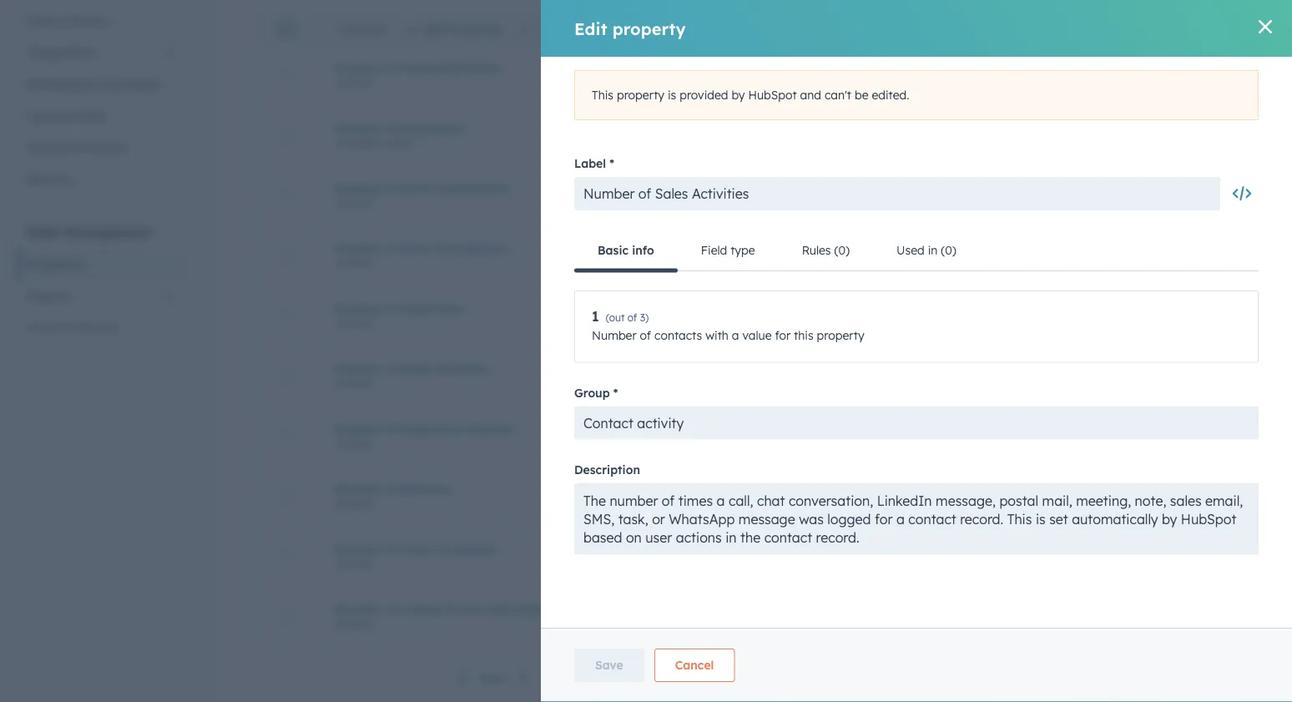 Task type: vqa. For each thing, say whether or not it's contained in the screenshot.


Task type: describe. For each thing, give the bounding box(es) containing it.
properties link
[[17, 248, 187, 280]]

of for form
[[386, 241, 398, 256]]

assign users & teams button
[[595, 21, 746, 36]]

2 number from the top
[[335, 77, 374, 89]]

number of sales activities number
[[335, 361, 490, 390]]

9 button
[[541, 667, 560, 689]]

information for conversion information
[[762, 249, 827, 263]]

11
[[611, 671, 624, 685]]

number of unique forms submitted number
[[335, 602, 547, 630]]

2
[[339, 23, 344, 35]]

contact activity
[[698, 549, 785, 564]]

privacy & consent
[[27, 140, 127, 154]]

of for employees
[[386, 121, 398, 135]]

number of unique forms submitted button
[[335, 602, 658, 616]]

1 horizontal spatial users
[[637, 21, 669, 36]]

times
[[402, 542, 433, 556]]

contact for contact activity
[[698, 549, 741, 564]]

hubspot for conversion information
[[951, 249, 1000, 263]]

8 button
[[513, 667, 531, 689]]

associated
[[402, 61, 465, 75]]

of for unique
[[386, 602, 398, 616]]

unique
[[402, 602, 443, 616]]

& right assign
[[673, 21, 682, 36]]

to
[[450, 21, 462, 36]]

analytics for number of event completions
[[726, 188, 775, 203]]

analytics for number of sessions
[[726, 489, 775, 504]]

number of times contacted number
[[335, 542, 495, 570]]

sales
[[402, 361, 432, 376]]

export
[[81, 320, 117, 335]]

archive
[[535, 21, 579, 36]]

web for number of event completions
[[698, 188, 722, 203]]

enrolled
[[466, 421, 513, 436]]

12 button
[[640, 667, 664, 689]]

management
[[64, 223, 152, 240]]

marketplace downloads
[[27, 76, 159, 91]]

sessions
[[402, 482, 451, 496]]

prev
[[480, 671, 507, 685]]

pagination navigation
[[449, 667, 943, 689]]

activities
[[436, 361, 490, 376]]

number of associated deals button
[[335, 61, 658, 75]]

add to group button
[[406, 21, 501, 36]]

integrations
[[27, 45, 95, 59]]

0 for number of event completions
[[1224, 188, 1232, 203]]

& for teams
[[61, 13, 69, 28]]

submitted
[[487, 602, 547, 616]]

pageviews
[[402, 301, 464, 316]]

17 number from the top
[[335, 558, 374, 570]]

8
[[518, 671, 525, 685]]

import & export link
[[17, 312, 187, 344]]

deal
[[698, 68, 723, 83]]

number of sessions number
[[335, 482, 451, 510]]

web analytics history for number of event completions
[[698, 188, 816, 203]]

10 number from the top
[[335, 361, 383, 376]]

number of event completions button
[[335, 181, 658, 196]]

18 number from the top
[[335, 602, 383, 616]]

& for export
[[69, 320, 78, 335]]

2 selected
[[339, 23, 386, 35]]

information for contact information
[[745, 429, 809, 444]]

data management
[[27, 223, 152, 240]]

information for deal information
[[726, 68, 790, 83]]

of for pageviews
[[386, 301, 398, 316]]

import & export
[[27, 320, 117, 335]]

objects button
[[17, 280, 187, 312]]

selected
[[347, 23, 386, 35]]

& for consent
[[70, 140, 79, 154]]

6 number from the top
[[335, 241, 383, 256]]

submissions
[[436, 241, 508, 256]]

number of sales activities button
[[335, 361, 658, 376]]

conversion
[[698, 249, 759, 263]]

0 for number of sessions
[[1224, 489, 1232, 504]]

add to group
[[423, 21, 501, 36]]

number of form submissions button
[[335, 241, 658, 256]]

13 button
[[674, 667, 699, 689]]

select
[[387, 137, 414, 149]]

hubspot for deal information
[[951, 68, 1000, 83]]

security link
[[17, 163, 187, 195]]

number of employees dropdown select
[[335, 121, 464, 149]]

number of sequences enrolled button
[[335, 421, 658, 436]]

consent
[[82, 140, 127, 154]]

13 number from the top
[[335, 437, 374, 450]]

number of times contacted button
[[335, 542, 658, 556]]

deals
[[469, 61, 501, 75]]

history for number of event completions
[[778, 188, 816, 203]]

data management element
[[17, 223, 187, 375]]

number of form submissions number
[[335, 241, 508, 269]]

event
[[402, 181, 434, 196]]

number of event completions number
[[335, 181, 508, 209]]

number of pageviews number
[[335, 301, 464, 330]]

number of sessions button
[[335, 482, 658, 496]]

number of associated deals number
[[335, 61, 501, 89]]

form
[[402, 241, 432, 256]]

properties
[[27, 257, 83, 271]]



Task type: locate. For each thing, give the bounding box(es) containing it.
of left sales
[[386, 361, 398, 376]]

web up contact activity
[[698, 489, 722, 504]]

users & teams link
[[17, 5, 187, 36]]

web analytics history down contact information
[[698, 489, 816, 504]]

analytics
[[726, 188, 775, 203], [726, 489, 775, 504]]

web for number of sessions
[[698, 489, 722, 504]]

hubspot for web analytics history
[[951, 489, 1000, 504]]

contacted
[[437, 542, 495, 556]]

of left associated
[[386, 61, 398, 75]]

hubspot
[[951, 68, 1000, 83], [951, 249, 1000, 263], [951, 429, 1000, 444], [951, 489, 1000, 504], [951, 549, 1000, 564]]

11 button
[[605, 667, 630, 689]]

completions
[[437, 181, 508, 196]]

2 hubspot from the top
[[951, 249, 1000, 263]]

4 number from the top
[[335, 181, 383, 196]]

web up conversion at right top
[[698, 188, 722, 203]]

employees
[[402, 121, 464, 135]]

&
[[61, 13, 69, 28], [673, 21, 682, 36], [70, 140, 79, 154], [69, 320, 78, 335]]

5 hubspot from the top
[[951, 549, 1000, 564]]

downloads
[[98, 76, 159, 91]]

of left times
[[386, 542, 398, 556]]

1 web from the top
[[698, 188, 722, 203]]

teams up integrations button at top left
[[73, 13, 108, 28]]

privacy
[[27, 140, 67, 154]]

hubspot for contact activity
[[951, 549, 1000, 564]]

8 number from the top
[[335, 301, 383, 316]]

of for sessions
[[386, 482, 398, 496]]

objects
[[27, 288, 69, 303]]

9 of from the top
[[386, 542, 398, 556]]

number of sequences enrolled number
[[335, 421, 513, 450]]

2 of from the top
[[386, 121, 398, 135]]

users right assign
[[637, 21, 669, 36]]

0 vertical spatial web analytics history
[[698, 188, 816, 203]]

assign users & teams
[[595, 21, 723, 36]]

users
[[27, 13, 58, 28], [637, 21, 669, 36]]

0 vertical spatial contact
[[698, 429, 741, 444]]

1 vertical spatial web
[[698, 489, 722, 504]]

of inside number of times contacted number
[[386, 542, 398, 556]]

history
[[778, 188, 816, 203], [778, 489, 816, 504]]

analytics up conversion information
[[726, 188, 775, 203]]

1 hubspot from the top
[[951, 68, 1000, 83]]

of inside number of employees dropdown select
[[386, 121, 398, 135]]

deal information
[[698, 68, 790, 83]]

1 horizontal spatial teams
[[686, 21, 723, 36]]

users & teams
[[27, 13, 108, 28]]

of inside number of sales activities number
[[386, 361, 398, 376]]

3 0 from the top
[[1224, 429, 1232, 444]]

1 vertical spatial information
[[762, 249, 827, 263]]

contact
[[698, 429, 741, 444], [698, 549, 741, 564]]

of inside number of event completions number
[[386, 181, 398, 196]]

web
[[698, 188, 722, 203], [698, 489, 722, 504]]

12 number from the top
[[335, 421, 383, 436]]

7 of from the top
[[386, 421, 398, 436]]

10 button
[[570, 667, 595, 689]]

code
[[77, 108, 105, 123]]

sequences
[[402, 421, 462, 436]]

history up conversion information
[[778, 188, 816, 203]]

4 0 from the top
[[1224, 489, 1232, 504]]

2 analytics from the top
[[726, 489, 775, 504]]

1 vertical spatial web analytics history
[[698, 489, 816, 504]]

6 of from the top
[[386, 361, 398, 376]]

2 0 from the top
[[1224, 188, 1232, 203]]

archive button
[[517, 21, 579, 36]]

marketplace
[[27, 76, 95, 91]]

add
[[423, 21, 447, 36]]

10 of from the top
[[386, 602, 398, 616]]

number of pageviews button
[[335, 301, 658, 316]]

teams
[[73, 13, 108, 28], [686, 21, 723, 36]]

2 web analytics history from the top
[[698, 489, 816, 504]]

& inside data management element
[[69, 320, 78, 335]]

security
[[27, 172, 71, 186]]

2 history from the top
[[778, 489, 816, 504]]

tracking
[[27, 108, 73, 123]]

users up integrations
[[27, 13, 58, 28]]

of inside number of pageviews number
[[386, 301, 398, 316]]

& left "export"
[[69, 320, 78, 335]]

integrations button
[[17, 36, 187, 68]]

number
[[335, 61, 383, 75], [335, 77, 374, 89], [335, 121, 383, 135], [335, 181, 383, 196], [335, 197, 374, 209], [335, 241, 383, 256], [335, 257, 374, 269], [335, 301, 383, 316], [335, 317, 374, 330], [335, 361, 383, 376], [335, 377, 374, 390], [335, 421, 383, 436], [335, 437, 374, 450], [335, 482, 383, 496], [335, 497, 374, 510], [335, 542, 383, 556], [335, 558, 374, 570], [335, 602, 383, 616], [335, 618, 374, 630]]

of for event
[[386, 181, 398, 196]]

1 contact from the top
[[698, 429, 741, 444]]

analytics down contact information
[[726, 489, 775, 504]]

1 of from the top
[[386, 61, 398, 75]]

web analytics history up conversion information
[[698, 188, 816, 203]]

0 vertical spatial history
[[778, 188, 816, 203]]

& right privacy
[[70, 140, 79, 154]]

11 number from the top
[[335, 377, 374, 390]]

1 history from the top
[[778, 188, 816, 203]]

tracking code
[[27, 108, 105, 123]]

14
[[715, 671, 729, 685]]

contact information
[[698, 429, 809, 444]]

of for sales
[[386, 361, 398, 376]]

1 web analytics history from the top
[[698, 188, 816, 203]]

3 hubspot from the top
[[951, 429, 1000, 444]]

tracking code link
[[17, 100, 187, 132]]

2 contact from the top
[[698, 549, 741, 564]]

3 number from the top
[[335, 121, 383, 135]]

history for number of sessions
[[778, 489, 816, 504]]

dropdown
[[335, 137, 384, 149]]

0 horizontal spatial users
[[27, 13, 58, 28]]

of inside number of sessions number
[[386, 482, 398, 496]]

4 hubspot from the top
[[951, 489, 1000, 504]]

of left pageviews
[[386, 301, 398, 316]]

1 number from the top
[[335, 61, 383, 75]]

hubspot for contact information
[[951, 429, 1000, 444]]

3 of from the top
[[386, 181, 398, 196]]

1 vertical spatial analytics
[[726, 489, 775, 504]]

of for associated
[[386, 61, 398, 75]]

number of employees button
[[335, 121, 658, 135]]

group
[[466, 21, 501, 36]]

import
[[27, 320, 66, 335]]

of left sequences
[[386, 421, 398, 436]]

0
[[1224, 68, 1232, 83], [1224, 188, 1232, 203], [1224, 429, 1232, 444], [1224, 489, 1232, 504], [1224, 549, 1232, 564]]

teams up deal
[[686, 21, 723, 36]]

privacy & consent link
[[17, 132, 187, 163]]

assign
[[595, 21, 634, 36]]

forms
[[447, 602, 483, 616]]

of left the form on the top left of the page
[[386, 241, 398, 256]]

& up integrations
[[61, 13, 69, 28]]

14 number from the top
[[335, 482, 383, 496]]

2 vertical spatial information
[[745, 429, 809, 444]]

prev button
[[449, 667, 513, 689]]

of inside number of associated deals number
[[386, 61, 398, 75]]

of
[[386, 61, 398, 75], [386, 121, 398, 135], [386, 181, 398, 196], [386, 241, 398, 256], [386, 301, 398, 316], [386, 361, 398, 376], [386, 421, 398, 436], [386, 482, 398, 496], [386, 542, 398, 556], [386, 602, 398, 616]]

of for times
[[386, 542, 398, 556]]

9 number from the top
[[335, 317, 374, 330]]

1 vertical spatial contact
[[698, 549, 741, 564]]

0 vertical spatial analytics
[[726, 188, 775, 203]]

19 number from the top
[[335, 618, 374, 630]]

of inside number of unique forms submitted number
[[386, 602, 398, 616]]

0 horizontal spatial teams
[[73, 13, 108, 28]]

1 analytics from the top
[[726, 188, 775, 203]]

4 of from the top
[[386, 241, 398, 256]]

history up activity
[[778, 489, 816, 504]]

marketplace downloads link
[[17, 68, 187, 100]]

15 number from the top
[[335, 497, 374, 510]]

web analytics history for number of sessions
[[698, 489, 816, 504]]

7 number from the top
[[335, 257, 374, 269]]

13
[[680, 671, 693, 685]]

14 button
[[709, 667, 734, 689]]

9
[[547, 671, 554, 685]]

0 for number of sequences enrolled
[[1224, 429, 1232, 444]]

of for sequences
[[386, 421, 398, 436]]

12
[[645, 671, 658, 685]]

of left unique
[[386, 602, 398, 616]]

activity
[[745, 549, 785, 564]]

5 of from the top
[[386, 301, 398, 316]]

0 for number of associated deals
[[1224, 68, 1232, 83]]

5 number from the top
[[335, 197, 374, 209]]

of left the sessions
[[386, 482, 398, 496]]

8 of from the top
[[386, 482, 398, 496]]

10
[[575, 671, 589, 685]]

0 vertical spatial information
[[726, 68, 790, 83]]

0 vertical spatial web
[[698, 188, 722, 203]]

5 0 from the top
[[1224, 549, 1232, 564]]

1 0 from the top
[[1224, 68, 1232, 83]]

1 vertical spatial history
[[778, 489, 816, 504]]

data
[[27, 223, 60, 240]]

of inside number of form submissions number
[[386, 241, 398, 256]]

conversion information
[[698, 249, 827, 263]]

of inside number of sequences enrolled number
[[386, 421, 398, 436]]

number inside number of employees dropdown select
[[335, 121, 383, 135]]

0 for number of times contacted
[[1224, 549, 1232, 564]]

of up select
[[386, 121, 398, 135]]

2 web from the top
[[698, 489, 722, 504]]

contact for contact information
[[698, 429, 741, 444]]

16 number from the top
[[335, 542, 383, 556]]

of left event
[[386, 181, 398, 196]]



